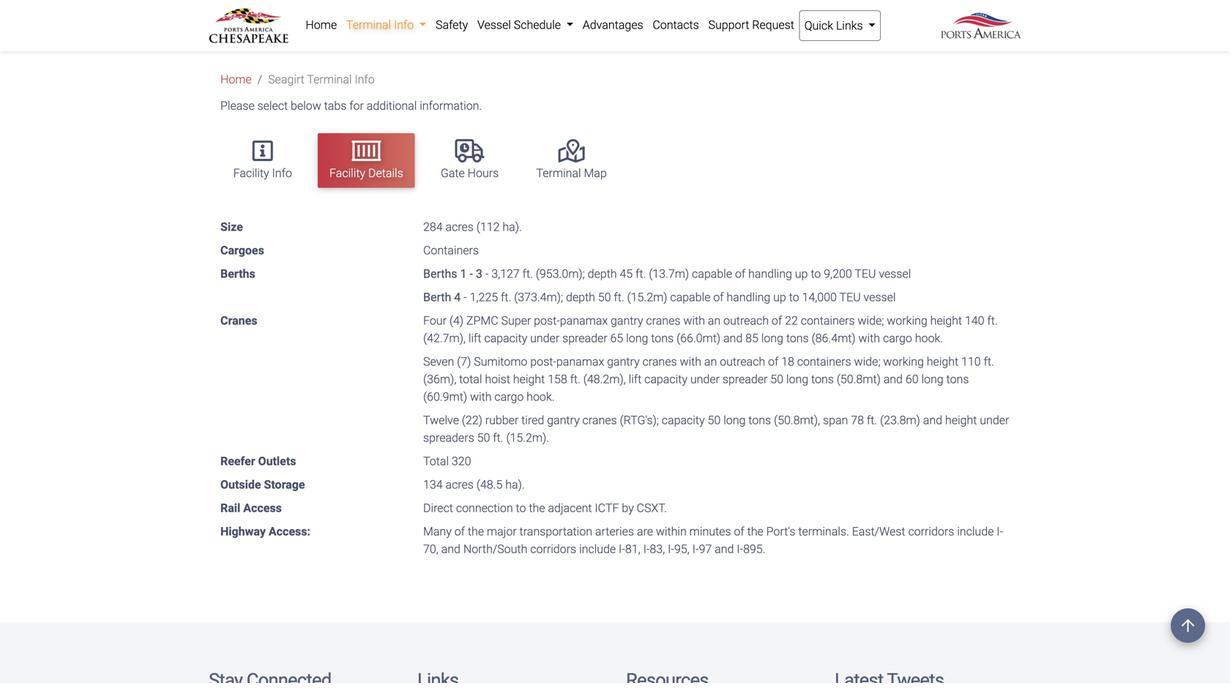 Task type: vqa. For each thing, say whether or not it's contained in the screenshot.
the topmost America
no



Task type: describe. For each thing, give the bounding box(es) containing it.
storage
[[264, 478, 305, 492]]

140
[[965, 314, 985, 328]]

(15.2m).
[[506, 431, 549, 445]]

many
[[423, 525, 452, 539]]

320
[[452, 455, 471, 469]]

tabs
[[324, 99, 347, 113]]

ictf
[[595, 501, 619, 515]]

cranes inside four (4) zpmc super post-panamax gantry cranes with an outreach of 22 containers wide; working height 140 ft. (42.7m), lift capacity under spreader 65 long tons (66.0mt) and 85 long tons (86.4mt) with cargo hook.
[[646, 314, 681, 328]]

1 vertical spatial teu
[[840, 291, 861, 304]]

158
[[548, 373, 567, 386]]

terminal info link
[[342, 10, 431, 40]]

under inside 'seven (7) sumitomo post-panamax gantry cranes with an outreach of 18 containers wide; working height 110 ft. (36m), total hoist height 158 ft. (48.2m), lift capacity under spreader 50 long tons (50.8mt) and 60 long tons (60.9mt) with cargo hook.'
[[691, 373, 720, 386]]

1 vertical spatial depth
[[566, 291, 595, 304]]

ft. right "78"
[[867, 414, 878, 427]]

under inside the twelve (22) rubber tired gantry cranes (rtg's); capacity 50 long tons (50.8mt), span 78 ft. (23.8m) and height under spreaders 50 ft. (15.2m).
[[980, 414, 1010, 427]]

tons left (50.8mt)
[[812, 373, 834, 386]]

hook. inside four (4) zpmc super post-panamax gantry cranes with an outreach of 22 containers wide; working height 140 ft. (42.7m), lift capacity under spreader 65 long tons (66.0mt) and 85 long tons (86.4mt) with cargo hook.
[[915, 332, 944, 345]]

schedule
[[514, 18, 561, 32]]

ft. right 110
[[984, 355, 995, 369]]

csxt.
[[637, 501, 667, 515]]

direct connection to the adjacent ictf by csxt.
[[423, 501, 667, 515]]

info for facility info
[[272, 166, 292, 180]]

contacts link
[[648, 10, 704, 40]]

0 vertical spatial vessel
[[879, 267, 911, 281]]

with up (66.0mt)
[[684, 314, 705, 328]]

134 acres (48.5 ha).
[[423, 478, 525, 492]]

3,127
[[492, 267, 520, 281]]

facility details
[[330, 166, 403, 180]]

reefer outlets
[[220, 455, 296, 469]]

22
[[785, 314, 798, 328]]

tons down 110
[[947, 373, 969, 386]]

sumitomo
[[474, 355, 528, 369]]

capacity inside 'seven (7) sumitomo post-panamax gantry cranes with an outreach of 18 containers wide; working height 110 ft. (36m), total hoist height 158 ft. (48.2m), lift capacity under spreader 50 long tons (50.8mt) and 60 long tons (60.9mt) with cargo hook.'
[[645, 373, 688, 386]]

height inside four (4) zpmc super post-panamax gantry cranes with an outreach of 22 containers wide; working height 140 ft. (42.7m), lift capacity under spreader 65 long tons (66.0mt) and 85 long tons (86.4mt) with cargo hook.
[[931, 314, 963, 328]]

cranes inside 'seven (7) sumitomo post-panamax gantry cranes with an outreach of 18 containers wide; working height 110 ft. (36m), total hoist height 158 ft. (48.2m), lift capacity under spreader 50 long tons (50.8mt) and 60 long tons (60.9mt) with cargo hook.'
[[643, 355, 677, 369]]

containers
[[423, 244, 479, 258]]

terminal map
[[537, 166, 607, 180]]

quick links link
[[799, 10, 881, 41]]

(23.8m)
[[880, 414, 921, 427]]

rubber
[[485, 414, 519, 427]]

1 vertical spatial vessel
[[864, 291, 896, 304]]

1 vertical spatial corridors
[[531, 542, 577, 556]]

map
[[584, 166, 607, 180]]

height left 110
[[927, 355, 959, 369]]

1 horizontal spatial the
[[529, 501, 545, 515]]

ft. right 45
[[636, 267, 646, 281]]

containers inside 'seven (7) sumitomo post-panamax gantry cranes with an outreach of 18 containers wide; working height 110 ft. (36m), total hoist height 158 ft. (48.2m), lift capacity under spreader 50 long tons (50.8mt) and 60 long tons (60.9mt) with cargo hook.'
[[798, 355, 852, 369]]

minutes
[[690, 525, 731, 539]]

ft. down 45
[[614, 291, 625, 304]]

wide; inside 'seven (7) sumitomo post-panamax gantry cranes with an outreach of 18 containers wide; working height 110 ft. (36m), total hoist height 158 ft. (48.2m), lift capacity under spreader 50 long tons (50.8mt) and 60 long tons (60.9mt) with cargo hook.'
[[854, 355, 881, 369]]

many of the major transportation arteries are within minutes of the port's terminals. east/west corridors include i- 70, and north/south corridors include i-81, i-83, i-95, i-97 and i-895.​
[[423, 525, 1004, 556]]

super
[[501, 314, 531, 328]]

0 vertical spatial depth
[[588, 267, 617, 281]]

18
[[782, 355, 795, 369]]

tired
[[522, 414, 544, 427]]

info for terminal info
[[394, 18, 414, 32]]

facility details link
[[318, 133, 415, 188]]

60
[[906, 373, 919, 386]]

spreader inside four (4) zpmc super post-panamax gantry cranes with an outreach of 22 containers wide; working height 140 ft. (42.7m), lift capacity under spreader 65 long tons (66.0mt) and 85 long tons (86.4mt) with cargo hook.
[[563, 332, 608, 345]]

50 down 'seven (7) sumitomo post-panamax gantry cranes with an outreach of 18 containers wide; working height 110 ft. (36m), total hoist height 158 ft. (48.2m), lift capacity under spreader 50 long tons (50.8mt) and 60 long tons (60.9mt) with cargo hook.'
[[708, 414, 721, 427]]

under inside four (4) zpmc super post-panamax gantry cranes with an outreach of 22 containers wide; working height 140 ft. (42.7m), lift capacity under spreader 65 long tons (66.0mt) and 85 long tons (86.4mt) with cargo hook.
[[530, 332, 560, 345]]

(22)
[[462, 414, 483, 427]]

terminal for terminal map
[[537, 166, 581, 180]]

advantages link
[[578, 10, 648, 40]]

twelve
[[423, 414, 459, 427]]

an inside four (4) zpmc super post-panamax gantry cranes with an outreach of 22 containers wide; working height 140 ft. (42.7m), lift capacity under spreader 65 long tons (66.0mt) and 85 long tons (86.4mt) with cargo hook.
[[708, 314, 721, 328]]

major
[[487, 525, 517, 539]]

berth 4 - 1,225 ft. (373.4m); depth 50 ft. (15.2m) capable of handling up to 14,000 teu vessel
[[423, 291, 896, 304]]

tab list containing facility info
[[215, 126, 1022, 195]]

lift inside four (4) zpmc super post-panamax gantry cranes with an outreach of 22 containers wide; working height 140 ft. (42.7m), lift capacity under spreader 65 long tons (66.0mt) and 85 long tons (86.4mt) with cargo hook.
[[469, 332, 482, 345]]

connection
[[456, 501, 513, 515]]

height inside the twelve (22) rubber tired gantry cranes (rtg's); capacity 50 long tons (50.8mt), span 78 ft. (23.8m) and height under spreaders 50 ft. (15.2m).
[[946, 414, 977, 427]]

(rtg's);
[[620, 414, 659, 427]]

seven (7) sumitomo post-panamax gantry cranes with an outreach of 18 containers wide; working height 110 ft. (36m), total hoist height 158 ft. (48.2m), lift capacity under spreader 50 long tons (50.8mt) and 60 long tons (60.9mt) with cargo hook.
[[423, 355, 995, 404]]

outreach inside four (4) zpmc super post-panamax gantry cranes with an outreach of 22 containers wide; working height 140 ft. (42.7m), lift capacity under spreader 65 long tons (66.0mt) and 85 long tons (86.4mt) with cargo hook.
[[724, 314, 769, 328]]

please select below tabs for additional information.
[[220, 99, 482, 113]]

3
[[476, 267, 483, 281]]

(4)
[[450, 314, 464, 328]]

twelve (22) rubber tired gantry cranes (rtg's); capacity 50 long tons (50.8mt), span 78 ft. (23.8m) and height under spreaders 50 ft. (15.2m).
[[423, 414, 1010, 445]]

1 vertical spatial up
[[774, 291, 787, 304]]

ha). for 134 acres (48.5 ha).
[[506, 478, 525, 492]]

support request
[[709, 18, 795, 32]]

home for the rightmost home link
[[306, 18, 337, 32]]

1 vertical spatial handling
[[727, 291, 771, 304]]

go to top image
[[1171, 609, 1206, 643]]

panamax inside four (4) zpmc super post-panamax gantry cranes with an outreach of 22 containers wide; working height 140 ft. (42.7m), lift capacity under spreader 65 long tons (66.0mt) and 85 long tons (86.4mt) with cargo hook.
[[560, 314, 608, 328]]

(48.2m),
[[584, 373, 626, 386]]

and inside four (4) zpmc super post-panamax gantry cranes with an outreach of 22 containers wide; working height 140 ft. (42.7m), lift capacity under spreader 65 long tons (66.0mt) and 85 long tons (86.4mt) with cargo hook.
[[724, 332, 743, 345]]

9,200
[[824, 267, 852, 281]]

capacity inside the twelve (22) rubber tired gantry cranes (rtg's); capacity 50 long tons (50.8mt), span 78 ft. (23.8m) and height under spreaders 50 ft. (15.2m).
[[662, 414, 705, 427]]

berths for berths 1 - 3 - 3,127 ft. (953.0m); depth 45 ft. (13.7m) capable of handling up to 9,200 teu vessel
[[423, 267, 457, 281]]

lift inside 'seven (7) sumitomo post-panamax gantry cranes with an outreach of 18 containers wide; working height 110 ft. (36m), total hoist height 158 ft. (48.2m), lift capacity under spreader 50 long tons (50.8mt) and 60 long tons (60.9mt) with cargo hook.'
[[629, 373, 642, 386]]

acres for 134
[[446, 478, 474, 492]]

adjacent
[[548, 501, 592, 515]]

0 vertical spatial to
[[811, 267, 821, 281]]

(15.2m)
[[627, 291, 668, 304]]

ha). for 284 acres (112 ha).
[[503, 220, 522, 234]]

0 vertical spatial teu
[[855, 267, 876, 281]]

1
[[460, 267, 467, 281]]

0 vertical spatial include
[[958, 525, 994, 539]]

facility for facility info
[[233, 166, 269, 180]]

outlets
[[258, 455, 296, 469]]

reefer
[[220, 455, 255, 469]]

cargoes
[[220, 244, 264, 258]]

four (4) zpmc super post-panamax gantry cranes with an outreach of 22 containers wide; working height 140 ft. (42.7m), lift capacity under spreader 65 long tons (66.0mt) and 85 long tons (86.4mt) with cargo hook.
[[423, 314, 998, 345]]

for
[[350, 99, 364, 113]]

cargo inside 'seven (7) sumitomo post-panamax gantry cranes with an outreach of 18 containers wide; working height 110 ft. (36m), total hoist height 158 ft. (48.2m), lift capacity under spreader 50 long tons (50.8mt) and 60 long tons (60.9mt) with cargo hook.'
[[495, 390, 524, 404]]

transportation
[[520, 525, 593, 539]]

284 acres (112 ha).
[[423, 220, 522, 234]]

facility for facility details
[[330, 166, 366, 180]]

0 vertical spatial capable
[[692, 267, 732, 281]]

1 vertical spatial terminal
[[307, 72, 352, 86]]

seven
[[423, 355, 454, 369]]

(60.9mt)
[[423, 390, 467, 404]]

information.
[[420, 99, 482, 113]]

outreach inside 'seven (7) sumitomo post-panamax gantry cranes with an outreach of 18 containers wide; working height 110 ft. (36m), total hoist height 158 ft. (48.2m), lift capacity under spreader 50 long tons (50.8mt) and 60 long tons (60.9mt) with cargo hook.'
[[720, 355, 766, 369]]

terminal map link
[[525, 133, 619, 188]]

2 horizontal spatial -
[[485, 267, 489, 281]]

an inside 'seven (7) sumitomo post-panamax gantry cranes with an outreach of 18 containers wide; working height 110 ft. (36m), total hoist height 158 ft. (48.2m), lift capacity under spreader 50 long tons (50.8mt) and 60 long tons (60.9mt) with cargo hook.'
[[705, 355, 717, 369]]

quick links
[[805, 19, 866, 33]]

support request link
[[704, 10, 799, 40]]

terminals.
[[799, 525, 850, 539]]

safety link
[[431, 10, 473, 40]]

hoist
[[485, 373, 510, 386]]

1 horizontal spatial home link
[[301, 10, 342, 40]]

north/south
[[464, 542, 528, 556]]

ft. right 158
[[570, 373, 581, 386]]

83,
[[650, 542, 665, 556]]

(36m),
[[423, 373, 457, 386]]

select
[[258, 99, 288, 113]]

four
[[423, 314, 447, 328]]

size
[[220, 220, 243, 234]]

0 horizontal spatial include
[[579, 542, 616, 556]]

outside
[[220, 478, 261, 492]]

1 vertical spatial to
[[789, 291, 800, 304]]

and right 70,
[[441, 542, 461, 556]]

gantry inside 'seven (7) sumitomo post-panamax gantry cranes with an outreach of 18 containers wide; working height 110 ft. (36m), total hoist height 158 ft. (48.2m), lift capacity under spreader 50 long tons (50.8mt) and 60 long tons (60.9mt) with cargo hook.'
[[607, 355, 640, 369]]

cranes
[[220, 314, 257, 328]]

contacts
[[653, 18, 699, 32]]

seagirt
[[268, 72, 305, 86]]

quick
[[805, 19, 834, 33]]

gate hours link
[[429, 133, 511, 188]]

1 vertical spatial capable
[[671, 291, 711, 304]]

seagirt terminal info
[[268, 72, 375, 86]]

height left 158
[[513, 373, 545, 386]]



Task type: locate. For each thing, give the bounding box(es) containing it.
direct
[[423, 501, 453, 515]]

0 horizontal spatial home
[[220, 72, 252, 86]]

110
[[962, 355, 981, 369]]

depth down (953.0m);
[[566, 291, 595, 304]]

long
[[626, 332, 649, 345], [762, 332, 784, 345], [787, 373, 809, 386], [922, 373, 944, 386], [724, 414, 746, 427]]

handling up 22
[[749, 267, 792, 281]]

lift down zpmc
[[469, 332, 482, 345]]

access:
[[269, 525, 311, 539]]

wide; inside four (4) zpmc super post-panamax gantry cranes with an outreach of 22 containers wide; working height 140 ft. (42.7m), lift capacity under spreader 65 long tons (66.0mt) and 85 long tons (86.4mt) with cargo hook.
[[858, 314, 884, 328]]

0 horizontal spatial berths
[[220, 267, 255, 281]]

70,
[[423, 542, 439, 556]]

0 vertical spatial lift
[[469, 332, 482, 345]]

outreach
[[724, 314, 769, 328], [720, 355, 766, 369]]

acres up the containers
[[446, 220, 474, 234]]

corridors down transportation
[[531, 542, 577, 556]]

panamax down (373.4m);
[[560, 314, 608, 328]]

1 vertical spatial panamax
[[557, 355, 604, 369]]

hook.
[[915, 332, 944, 345], [527, 390, 555, 404]]

1 horizontal spatial -
[[470, 267, 473, 281]]

0 horizontal spatial spreader
[[563, 332, 608, 345]]

0 horizontal spatial info
[[272, 166, 292, 180]]

gantry
[[611, 314, 644, 328], [607, 355, 640, 369], [547, 414, 580, 427]]

0 vertical spatial ha).
[[503, 220, 522, 234]]

1 vertical spatial hook.
[[527, 390, 555, 404]]

(48.5
[[477, 478, 503, 492]]

within
[[656, 525, 687, 539]]

0 vertical spatial handling
[[749, 267, 792, 281]]

0 vertical spatial capacity
[[484, 332, 528, 345]]

1 horizontal spatial under
[[691, 373, 720, 386]]

2 vertical spatial capacity
[[662, 414, 705, 427]]

0 vertical spatial outreach
[[724, 314, 769, 328]]

tons down 22
[[787, 332, 809, 345]]

long inside the twelve (22) rubber tired gantry cranes (rtg's); capacity 50 long tons (50.8mt), span 78 ft. (23.8m) and height under spreaders 50 ft. (15.2m).
[[724, 414, 746, 427]]

ft. down rubber
[[493, 431, 504, 445]]

0 vertical spatial under
[[530, 332, 560, 345]]

(50.8mt),
[[774, 414, 820, 427]]

spreader
[[563, 332, 608, 345], [723, 373, 768, 386]]

1 berths from the left
[[220, 267, 255, 281]]

134
[[423, 478, 443, 492]]

links
[[836, 19, 863, 33]]

long down "18"
[[787, 373, 809, 386]]

spreader down 85
[[723, 373, 768, 386]]

1 acres from the top
[[446, 220, 474, 234]]

1 horizontal spatial lift
[[629, 373, 642, 386]]

50 inside 'seven (7) sumitomo post-panamax gantry cranes with an outreach of 18 containers wide; working height 110 ft. (36m), total hoist height 158 ft. (48.2m), lift capacity under spreader 50 long tons (50.8mt) and 60 long tons (60.9mt) with cargo hook.'
[[771, 373, 784, 386]]

an up (66.0mt)
[[708, 314, 721, 328]]

post- up 158
[[531, 355, 557, 369]]

height down 110
[[946, 414, 977, 427]]

2 berths from the left
[[423, 267, 457, 281]]

to up major
[[516, 501, 526, 515]]

and left 85
[[724, 332, 743, 345]]

terminal inside terminal info link
[[346, 18, 391, 32]]

terminal up tabs
[[307, 72, 352, 86]]

are
[[637, 525, 653, 539]]

0 horizontal spatial corridors
[[531, 542, 577, 556]]

0 vertical spatial hook.
[[915, 332, 944, 345]]

0 vertical spatial containers
[[801, 314, 855, 328]]

gantry inside the twelve (22) rubber tired gantry cranes (rtg's); capacity 50 long tons (50.8mt), span 78 ft. (23.8m) and height under spreaders 50 ft. (15.2m).
[[547, 414, 580, 427]]

acres for 284
[[446, 220, 474, 234]]

tons
[[651, 332, 674, 345], [787, 332, 809, 345], [812, 373, 834, 386], [947, 373, 969, 386], [749, 414, 771, 427]]

cranes left (rtg's);
[[583, 414, 617, 427]]

long right 60
[[922, 373, 944, 386]]

capacity right (rtg's);
[[662, 414, 705, 427]]

access
[[243, 501, 282, 515]]

to left the 9,200
[[811, 267, 821, 281]]

0 horizontal spatial -
[[464, 291, 467, 304]]

1 vertical spatial capacity
[[645, 373, 688, 386]]

tons left (66.0mt)
[[651, 332, 674, 345]]

0 vertical spatial gantry
[[611, 314, 644, 328]]

gate hours
[[441, 166, 499, 180]]

(42.7m),
[[423, 332, 466, 345]]

1 vertical spatial wide;
[[854, 355, 881, 369]]

cranes down (66.0mt)
[[643, 355, 677, 369]]

2 horizontal spatial the
[[748, 525, 764, 539]]

97
[[699, 542, 712, 556]]

an down (66.0mt)
[[705, 355, 717, 369]]

0 horizontal spatial lift
[[469, 332, 482, 345]]

home up seagirt terminal info
[[306, 18, 337, 32]]

request
[[752, 18, 795, 32]]

2 horizontal spatial under
[[980, 414, 1010, 427]]

arteries
[[595, 525, 634, 539]]

and left 60
[[884, 373, 903, 386]]

tons inside the twelve (22) rubber tired gantry cranes (rtg's); capacity 50 long tons (50.8mt), span 78 ft. (23.8m) and height under spreaders 50 ft. (15.2m).
[[749, 414, 771, 427]]

1 vertical spatial spreader
[[723, 373, 768, 386]]

0 vertical spatial panamax
[[560, 314, 608, 328]]

1 vertical spatial lift
[[629, 373, 642, 386]]

1 vertical spatial info
[[355, 72, 375, 86]]

vessel right the 9,200
[[879, 267, 911, 281]]

info up the for
[[355, 72, 375, 86]]

with right '(86.4mt)'
[[859, 332, 881, 345]]

long right 65
[[626, 332, 649, 345]]

1 horizontal spatial include
[[958, 525, 994, 539]]

2 vertical spatial terminal
[[537, 166, 581, 180]]

under
[[530, 332, 560, 345], [691, 373, 720, 386], [980, 414, 1010, 427]]

the down connection
[[468, 525, 484, 539]]

by
[[622, 501, 634, 515]]

1 vertical spatial under
[[691, 373, 720, 386]]

the up transportation
[[529, 501, 545, 515]]

2 vertical spatial under
[[980, 414, 1010, 427]]

2 facility from the left
[[330, 166, 366, 180]]

95,
[[675, 542, 690, 556]]

0 horizontal spatial under
[[530, 332, 560, 345]]

0 vertical spatial cargo
[[883, 332, 913, 345]]

284
[[423, 220, 443, 234]]

vessel
[[879, 267, 911, 281], [864, 291, 896, 304]]

- for 1,225
[[464, 291, 467, 304]]

ft. right 3,127
[[523, 267, 533, 281]]

acres down 320 on the left of page
[[446, 478, 474, 492]]

1 horizontal spatial info
[[355, 72, 375, 86]]

spreaders
[[423, 431, 474, 445]]

2 acres from the top
[[446, 478, 474, 492]]

2 vertical spatial cranes
[[583, 414, 617, 427]]

hook. inside 'seven (7) sumitomo post-panamax gantry cranes with an outreach of 18 containers wide; working height 110 ft. (36m), total hoist height 158 ft. (48.2m), lift capacity under spreader 50 long tons (50.8mt) and 60 long tons (60.9mt) with cargo hook.'
[[527, 390, 555, 404]]

highway access:
[[220, 525, 311, 539]]

cranes inside the twelve (22) rubber tired gantry cranes (rtg's); capacity 50 long tons (50.8mt), span 78 ft. (23.8m) and height under spreaders 50 ft. (15.2m).
[[583, 414, 617, 427]]

0 vertical spatial post-
[[534, 314, 560, 328]]

under down 110
[[980, 414, 1010, 427]]

with down "total" in the bottom of the page
[[470, 390, 492, 404]]

facility info link
[[222, 133, 304, 188]]

cranes down berth 4 - 1,225 ft. (373.4m); depth 50 ft. (15.2m) capable of handling up to 14,000 teu vessel
[[646, 314, 681, 328]]

0 horizontal spatial up
[[774, 291, 787, 304]]

berths for berths
[[220, 267, 255, 281]]

0 horizontal spatial to
[[516, 501, 526, 515]]

1 horizontal spatial cargo
[[883, 332, 913, 345]]

span
[[823, 414, 848, 427]]

cargo down hoist
[[495, 390, 524, 404]]

containers down '(86.4mt)'
[[798, 355, 852, 369]]

1 vertical spatial post-
[[531, 355, 557, 369]]

advantages
[[583, 18, 644, 32]]

i-
[[997, 525, 1004, 539], [619, 542, 625, 556], [644, 542, 650, 556], [668, 542, 675, 556], [693, 542, 699, 556], [737, 542, 744, 556]]

0 horizontal spatial cargo
[[495, 390, 524, 404]]

1 horizontal spatial up
[[795, 267, 808, 281]]

1 horizontal spatial spreader
[[723, 373, 768, 386]]

- right 1
[[470, 267, 473, 281]]

depth
[[588, 267, 617, 281], [566, 291, 595, 304]]

terminal left "map"
[[537, 166, 581, 180]]

and right 97
[[715, 542, 734, 556]]

capacity up (rtg's);
[[645, 373, 688, 386]]

cargo up 60
[[883, 332, 913, 345]]

1 vertical spatial cargo
[[495, 390, 524, 404]]

working inside four (4) zpmc super post-panamax gantry cranes with an outreach of 22 containers wide; working height 140 ft. (42.7m), lift capacity under spreader 65 long tons (66.0mt) and 85 long tons (86.4mt) with cargo hook.
[[887, 314, 928, 328]]

and right the (23.8m) at bottom
[[924, 414, 943, 427]]

2 vertical spatial to
[[516, 501, 526, 515]]

under down (66.0mt)
[[691, 373, 720, 386]]

1 vertical spatial include
[[579, 542, 616, 556]]

0 vertical spatial corridors
[[909, 525, 955, 539]]

(13.7m)
[[649, 267, 689, 281]]

under down super at the top left of the page
[[530, 332, 560, 345]]

an
[[708, 314, 721, 328], [705, 355, 717, 369]]

spreader left 65
[[563, 332, 608, 345]]

ft. right 1,225
[[501, 291, 511, 304]]

gantry inside four (4) zpmc super post-panamax gantry cranes with an outreach of 22 containers wide; working height 140 ft. (42.7m), lift capacity under spreader 65 long tons (66.0mt) and 85 long tons (86.4mt) with cargo hook.
[[611, 314, 644, 328]]

1 vertical spatial working
[[884, 355, 924, 369]]

(7)
[[457, 355, 471, 369]]

1 vertical spatial home
[[220, 72, 252, 86]]

0 horizontal spatial facility
[[233, 166, 269, 180]]

1 vertical spatial outreach
[[720, 355, 766, 369]]

home link up please on the top of page
[[220, 72, 252, 86]]

facility info
[[233, 166, 292, 180]]

capacity
[[484, 332, 528, 345], [645, 373, 688, 386], [662, 414, 705, 427]]

berths left 1
[[423, 267, 457, 281]]

0 vertical spatial info
[[394, 18, 414, 32]]

and inside 'seven (7) sumitomo post-panamax gantry cranes with an outreach of 18 containers wide; working height 110 ft. (36m), total hoist height 158 ft. (48.2m), lift capacity under spreader 50 long tons (50.8mt) and 60 long tons (60.9mt) with cargo hook.'
[[884, 373, 903, 386]]

hook. down 158
[[527, 390, 555, 404]]

up up 14,000
[[795, 267, 808, 281]]

working inside 'seven (7) sumitomo post-panamax gantry cranes with an outreach of 18 containers wide; working height 110 ft. (36m), total hoist height 158 ft. (48.2m), lift capacity under spreader 50 long tons (50.8mt) and 60 long tons (60.9mt) with cargo hook.'
[[884, 355, 924, 369]]

up
[[795, 267, 808, 281], [774, 291, 787, 304]]

wide;
[[858, 314, 884, 328], [854, 355, 881, 369]]

post- down (373.4m);
[[534, 314, 560, 328]]

0 horizontal spatial the
[[468, 525, 484, 539]]

0 vertical spatial acres
[[446, 220, 474, 234]]

- right 4
[[464, 291, 467, 304]]

panamax inside 'seven (7) sumitomo post-panamax gantry cranes with an outreach of 18 containers wide; working height 110 ft. (36m), total hoist height 158 ft. (48.2m), lift capacity under spreader 50 long tons (50.8mt) and 60 long tons (60.9mt) with cargo hook.'
[[557, 355, 604, 369]]

0 horizontal spatial home link
[[220, 72, 252, 86]]

rail
[[220, 501, 240, 515]]

gantry down 65
[[607, 355, 640, 369]]

1 vertical spatial ha).
[[506, 478, 525, 492]]

1 vertical spatial containers
[[798, 355, 852, 369]]

handling up 85
[[727, 291, 771, 304]]

berths down the cargoes
[[220, 267, 255, 281]]

capable down (13.7m)
[[671, 291, 711, 304]]

outreach up 85
[[724, 314, 769, 328]]

0 vertical spatial up
[[795, 267, 808, 281]]

hook. up 60
[[915, 332, 944, 345]]

1 horizontal spatial facility
[[330, 166, 366, 180]]

1 vertical spatial gantry
[[607, 355, 640, 369]]

home for home link to the left
[[220, 72, 252, 86]]

1 horizontal spatial hook.
[[915, 332, 944, 345]]

1 horizontal spatial corridors
[[909, 525, 955, 539]]

capacity inside four (4) zpmc super post-panamax gantry cranes with an outreach of 22 containers wide; working height 140 ft. (42.7m), lift capacity under spreader 65 long tons (66.0mt) and 85 long tons (86.4mt) with cargo hook.
[[484, 332, 528, 345]]

2 horizontal spatial to
[[811, 267, 821, 281]]

1 vertical spatial acres
[[446, 478, 474, 492]]

50 down (22) on the left of page
[[477, 431, 490, 445]]

zpmc
[[467, 314, 499, 328]]

acres
[[446, 220, 474, 234], [446, 478, 474, 492]]

total
[[423, 455, 449, 469]]

post- inside four (4) zpmc super post-panamax gantry cranes with an outreach of 22 containers wide; working height 140 ft. (42.7m), lift capacity under spreader 65 long tons (66.0mt) and 85 long tons (86.4mt) with cargo hook.
[[534, 314, 560, 328]]

ft. right 140
[[988, 314, 998, 328]]

tab list
[[215, 126, 1022, 195]]

- right 3
[[485, 267, 489, 281]]

lift right (48.2m), at bottom
[[629, 373, 642, 386]]

height left 140
[[931, 314, 963, 328]]

of inside four (4) zpmc super post-panamax gantry cranes with an outreach of 22 containers wide; working height 140 ft. (42.7m), lift capacity under spreader 65 long tons (66.0mt) and 85 long tons (86.4mt) with cargo hook.
[[772, 314, 782, 328]]

home up please on the top of page
[[220, 72, 252, 86]]

rail access
[[220, 501, 282, 515]]

(66.0mt)
[[677, 332, 721, 345]]

ha). right (48.5
[[506, 478, 525, 492]]

panamax up 158
[[557, 355, 604, 369]]

depth left 45
[[588, 267, 617, 281]]

gate
[[441, 166, 465, 180]]

teu down the 9,200
[[840, 291, 861, 304]]

(112
[[477, 220, 500, 234]]

height
[[931, 314, 963, 328], [927, 355, 959, 369], [513, 373, 545, 386], [946, 414, 977, 427]]

long right 85
[[762, 332, 784, 345]]

0 vertical spatial spreader
[[563, 332, 608, 345]]

0 vertical spatial terminal
[[346, 18, 391, 32]]

0 vertical spatial working
[[887, 314, 928, 328]]

1 facility from the left
[[233, 166, 269, 180]]

vessel
[[478, 18, 511, 32]]

home
[[306, 18, 337, 32], [220, 72, 252, 86]]

corridors right east/west
[[909, 525, 955, 539]]

50 left (15.2m)
[[598, 291, 611, 304]]

containers inside four (4) zpmc super post-panamax gantry cranes with an outreach of 22 containers wide; working height 140 ft. (42.7m), lift capacity under spreader 65 long tons (66.0mt) and 85 long tons (86.4mt) with cargo hook.
[[801, 314, 855, 328]]

of inside 'seven (7) sumitomo post-panamax gantry cranes with an outreach of 18 containers wide; working height 110 ft. (36m), total hoist height 158 ft. (48.2m), lift capacity under spreader 50 long tons (50.8mt) and 60 long tons (60.9mt) with cargo hook.'
[[768, 355, 779, 369]]

terminal for terminal info
[[346, 18, 391, 32]]

- for 3
[[470, 267, 473, 281]]

1 horizontal spatial to
[[789, 291, 800, 304]]

containers up '(86.4mt)'
[[801, 314, 855, 328]]

1 vertical spatial cranes
[[643, 355, 677, 369]]

1 horizontal spatial berths
[[423, 267, 457, 281]]

45
[[620, 267, 633, 281]]

4
[[454, 291, 461, 304]]

cargo inside four (4) zpmc super post-panamax gantry cranes with an outreach of 22 containers wide; working height 140 ft. (42.7m), lift capacity under spreader 65 long tons (66.0mt) and 85 long tons (86.4mt) with cargo hook.
[[883, 332, 913, 345]]

ft. inside four (4) zpmc super post-panamax gantry cranes with an outreach of 22 containers wide; working height 140 ft. (42.7m), lift capacity under spreader 65 long tons (66.0mt) and 85 long tons (86.4mt) with cargo hook.
[[988, 314, 998, 328]]

to up 22
[[789, 291, 800, 304]]

gantry up 65
[[611, 314, 644, 328]]

home link up seagirt terminal info
[[301, 10, 342, 40]]

(86.4mt)
[[812, 332, 856, 345]]

with down (66.0mt)
[[680, 355, 702, 369]]

gantry right the tired
[[547, 414, 580, 427]]

facility left the details
[[330, 166, 366, 180]]

0 horizontal spatial hook.
[[527, 390, 555, 404]]

terminal inside terminal map link
[[537, 166, 581, 180]]

1 vertical spatial an
[[705, 355, 717, 369]]

vessel right 14,000
[[864, 291, 896, 304]]

81,
[[625, 542, 641, 556]]

teu right the 9,200
[[855, 267, 876, 281]]

outreach down 85
[[720, 355, 766, 369]]

2 horizontal spatial info
[[394, 18, 414, 32]]

details
[[368, 166, 403, 180]]

the up 895.​
[[748, 525, 764, 539]]

post- inside 'seven (7) sumitomo post-panamax gantry cranes with an outreach of 18 containers wide; working height 110 ft. (36m), total hoist height 158 ft. (48.2m), lift capacity under spreader 50 long tons (50.8mt) and 60 long tons (60.9mt) with cargo hook.'
[[531, 355, 557, 369]]

vessel schedule link
[[473, 10, 578, 40]]

0 vertical spatial cranes
[[646, 314, 681, 328]]

1 horizontal spatial home
[[306, 18, 337, 32]]

post-
[[534, 314, 560, 328], [531, 355, 557, 369]]

2 vertical spatial gantry
[[547, 414, 580, 427]]

berth
[[423, 291, 451, 304]]

spreader inside 'seven (7) sumitomo post-panamax gantry cranes with an outreach of 18 containers wide; working height 110 ft. (36m), total hoist height 158 ft. (48.2m), lift capacity under spreader 50 long tons (50.8mt) and 60 long tons (60.9mt) with cargo hook.'
[[723, 373, 768, 386]]

capacity down super at the top left of the page
[[484, 332, 528, 345]]

outside storage
[[220, 478, 305, 492]]

and inside the twelve (22) rubber tired gantry cranes (rtg's); capacity 50 long tons (50.8mt), span 78 ft. (23.8m) and height under spreaders 50 ft. (15.2m).
[[924, 414, 943, 427]]

2 vertical spatial info
[[272, 166, 292, 180]]

ha). right (112
[[503, 220, 522, 234]]

50
[[598, 291, 611, 304], [771, 373, 784, 386], [708, 414, 721, 427], [477, 431, 490, 445]]

long down 'seven (7) sumitomo post-panamax gantry cranes with an outreach of 18 containers wide; working height 110 ft. (36m), total hoist height 158 ft. (48.2m), lift capacity under spreader 50 long tons (50.8mt) and 60 long tons (60.9mt) with cargo hook.'
[[724, 414, 746, 427]]

0 vertical spatial wide;
[[858, 314, 884, 328]]

total 320
[[423, 455, 471, 469]]

1 vertical spatial home link
[[220, 72, 252, 86]]

0 vertical spatial home link
[[301, 10, 342, 40]]

home link
[[301, 10, 342, 40], [220, 72, 252, 86]]

east/west
[[852, 525, 906, 539]]

50 down "18"
[[771, 373, 784, 386]]



